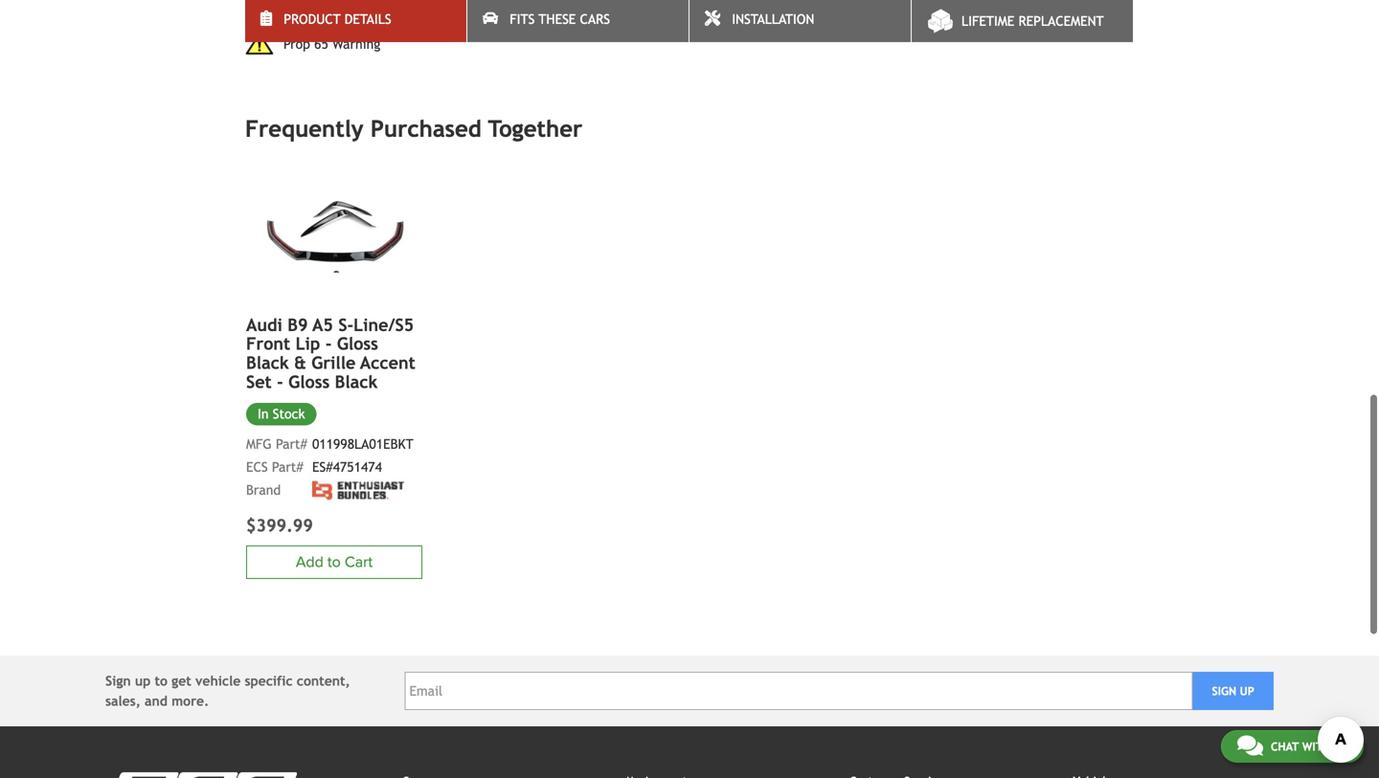 Task type: locate. For each thing, give the bounding box(es) containing it.
these
[[539, 11, 576, 27]]

0 vertical spatial -
[[326, 334, 332, 354]]

audi b9 a5 s-line/s5 front lip - gloss black & grille accent set - gloss black image
[[246, 172, 423, 305]]

sign for sign up to get vehicle specific content, sales, and more.
[[105, 674, 131, 689]]

up inside button
[[1240, 685, 1255, 698]]

$399.99
[[246, 516, 313, 536]]

part# down stock
[[276, 437, 307, 452]]

up up and
[[135, 674, 151, 689]]

-
[[326, 334, 332, 354], [277, 372, 283, 392]]

0 horizontal spatial to
[[155, 674, 168, 689]]

up for sign up to get vehicle specific content, sales, and more.
[[135, 674, 151, 689]]

in stock
[[258, 407, 305, 422]]

cars
[[580, 11, 610, 27]]

to right the add
[[328, 554, 341, 572]]

product details
[[284, 11, 391, 27]]

sign up chat with us link
[[1212, 685, 1237, 698]]

011998la01ebkt
[[312, 437, 414, 452]]

mfg part# 011998la01ebkt ecs part# es#4751474 brand
[[246, 437, 414, 498]]

fits
[[510, 11, 535, 27]]

0 vertical spatial gloss
[[337, 334, 378, 354]]

to inside sign up to get vehicle specific content, sales, and more.
[[155, 674, 168, 689]]

prop 65 warning image
[[245, 33, 274, 55]]

1 vertical spatial to
[[155, 674, 168, 689]]

0 horizontal spatial black
[[246, 353, 289, 373]]

1 vertical spatial part#
[[272, 460, 303, 475]]

sign inside button
[[1212, 685, 1237, 698]]

to
[[328, 554, 341, 572], [155, 674, 168, 689]]

1 horizontal spatial up
[[1240, 685, 1255, 698]]

comments image
[[1238, 735, 1264, 758]]

1 horizontal spatial sign
[[1212, 685, 1237, 698]]

0 horizontal spatial sign
[[105, 674, 131, 689]]

enthusiast bundles image
[[312, 481, 404, 500]]

black
[[246, 353, 289, 373], [335, 372, 378, 392]]

cart
[[345, 554, 373, 572]]

content,
[[297, 674, 350, 689]]

up
[[135, 674, 151, 689], [1240, 685, 1255, 698]]

in
[[258, 407, 269, 422]]

details
[[345, 11, 391, 27]]

0 horizontal spatial up
[[135, 674, 151, 689]]

sign up to get vehicle specific content, sales, and more.
[[105, 674, 350, 709]]

- right set
[[277, 372, 283, 392]]

to inside button
[[328, 554, 341, 572]]

audi
[[246, 315, 282, 335]]

product
[[284, 11, 341, 27]]

prop 65 warning
[[284, 36, 381, 52]]

black down s-
[[335, 372, 378, 392]]

us
[[1334, 741, 1348, 754]]

sign up button
[[1193, 673, 1274, 711]]

set
[[246, 372, 272, 392]]

sales,
[[105, 694, 141, 709]]

1 horizontal spatial gloss
[[337, 334, 378, 354]]

sign inside sign up to get vehicle specific content, sales, and more.
[[105, 674, 131, 689]]

gloss
[[337, 334, 378, 354], [289, 372, 330, 392]]

product details link
[[245, 0, 467, 42]]

ecs tuning image
[[105, 773, 297, 779]]

- right lip
[[326, 334, 332, 354]]

grille
[[312, 353, 356, 373]]

0 horizontal spatial -
[[277, 372, 283, 392]]

add to cart button
[[246, 546, 423, 580]]

up inside sign up to get vehicle specific content, sales, and more.
[[135, 674, 151, 689]]

get
[[172, 674, 191, 689]]

chat with us
[[1271, 741, 1348, 754]]

installation
[[732, 11, 815, 27]]

part# right the ecs
[[272, 460, 303, 475]]

black left &
[[246, 353, 289, 373]]

&
[[294, 353, 306, 373]]

front
[[246, 334, 290, 354]]

0 vertical spatial part#
[[276, 437, 307, 452]]

ecs
[[246, 460, 268, 475]]

accent
[[360, 353, 416, 373]]

sign up sales,
[[105, 674, 131, 689]]

to left get
[[155, 674, 168, 689]]

sign
[[105, 674, 131, 689], [1212, 685, 1237, 698]]

lifetime replacement
[[962, 13, 1104, 29]]

frequently
[[245, 115, 364, 142]]

sign up
[[1212, 685, 1255, 698]]

1 vertical spatial gloss
[[289, 372, 330, 392]]

up up comments image on the bottom right
[[1240, 685, 1255, 698]]

0 vertical spatial to
[[328, 554, 341, 572]]

specific
[[245, 674, 293, 689]]

1 vertical spatial -
[[277, 372, 283, 392]]

frequently purchased together
[[245, 115, 583, 142]]

b9
[[288, 315, 308, 335]]

1 horizontal spatial to
[[328, 554, 341, 572]]

together
[[488, 115, 583, 142]]

part#
[[276, 437, 307, 452], [272, 460, 303, 475]]



Task type: vqa. For each thing, say whether or not it's contained in the screenshot.
ES#
no



Task type: describe. For each thing, give the bounding box(es) containing it.
0 horizontal spatial gloss
[[289, 372, 330, 392]]

replacement
[[1019, 13, 1104, 29]]

up for sign up
[[1240, 685, 1255, 698]]

audi b9 a5 s-line/s5 front lip - gloss black & grille accent set - gloss black
[[246, 315, 416, 392]]

es#4751474
[[312, 460, 382, 475]]

add
[[296, 554, 324, 572]]

brand
[[246, 483, 281, 498]]

audi b9 a5 s-line/s5 front lip - gloss black & grille accent set - gloss black link
[[246, 315, 423, 392]]

stock
[[273, 407, 305, 422]]

1 horizontal spatial black
[[335, 372, 378, 392]]

Email email field
[[405, 673, 1193, 711]]

vehicle
[[195, 674, 241, 689]]

purchased
[[371, 115, 482, 142]]

installation link
[[690, 0, 911, 42]]

s-
[[339, 315, 354, 335]]

lifetime replacement link
[[912, 0, 1133, 42]]

lip
[[296, 334, 320, 354]]

fits these cars link
[[468, 0, 689, 42]]

65
[[314, 36, 328, 52]]

line/s5
[[354, 315, 414, 335]]

sign for sign up
[[1212, 685, 1237, 698]]

chat with us link
[[1221, 731, 1364, 764]]

prop
[[284, 36, 310, 52]]

lifetime
[[962, 13, 1015, 29]]

warning
[[332, 36, 381, 52]]

and
[[145, 694, 168, 709]]

1 horizontal spatial -
[[326, 334, 332, 354]]

add to cart
[[296, 554, 373, 572]]

a5
[[313, 315, 333, 335]]

more.
[[172, 694, 209, 709]]

mfg
[[246, 437, 272, 452]]

chat
[[1271, 741, 1299, 754]]

with
[[1303, 741, 1331, 754]]

fits these cars
[[510, 11, 610, 27]]



